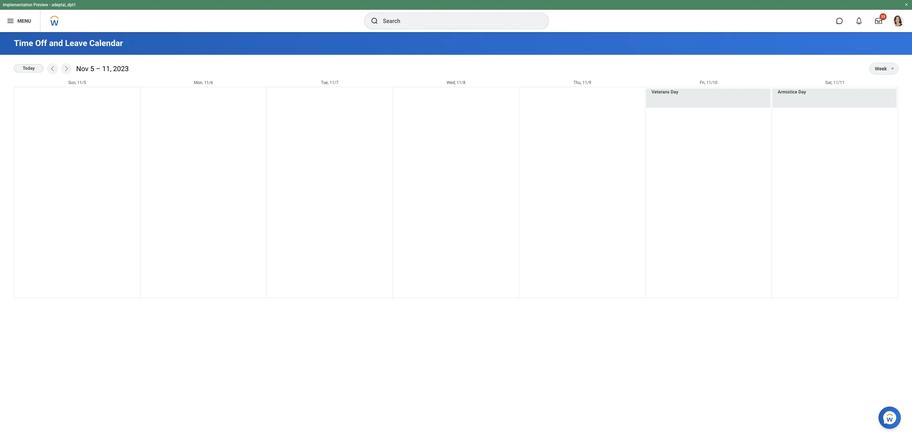 Task type: locate. For each thing, give the bounding box(es) containing it.
fri, 11/10
[[700, 80, 718, 85]]

thu,
[[574, 80, 582, 85]]

justify image
[[6, 17, 15, 25]]

thu, 11/9
[[574, 80, 592, 85]]

fri,
[[700, 80, 706, 85]]

day for armistice day
[[799, 89, 807, 95]]

5
[[90, 64, 94, 73]]

Search Workday  search field
[[383, 13, 535, 29]]

1 horizontal spatial day
[[799, 89, 807, 95]]

and
[[49, 38, 63, 48]]

off
[[35, 38, 47, 48]]

33
[[882, 15, 886, 18]]

notifications large image
[[856, 17, 863, 24]]

week button
[[870, 63, 888, 74]]

wed, 11/8
[[447, 80, 466, 85]]

time
[[14, 38, 33, 48]]

0 horizontal spatial day
[[671, 89, 679, 95]]

day right veterans
[[671, 89, 679, 95]]

2 day from the left
[[799, 89, 807, 95]]

11/6
[[204, 80, 213, 85]]

nov
[[76, 64, 89, 73]]

11,
[[102, 64, 111, 73]]

day for veterans day
[[671, 89, 679, 95]]

search image
[[371, 17, 379, 25]]

nov 5 – 11, 2023
[[76, 64, 129, 73]]

day right armistice
[[799, 89, 807, 95]]

inbox large image
[[876, 17, 883, 24]]

11/7
[[330, 80, 339, 85]]

2023
[[113, 64, 129, 73]]

day
[[671, 89, 679, 95], [799, 89, 807, 95]]

–
[[96, 64, 101, 73]]

armistice
[[778, 89, 798, 95]]

11/8
[[457, 80, 466, 85]]

sat,
[[826, 80, 833, 85]]

chevron left image
[[49, 65, 56, 72]]

1 day from the left
[[671, 89, 679, 95]]

menu button
[[0, 10, 40, 32]]



Task type: vqa. For each thing, say whether or not it's contained in the screenshot.
Export to Worksheets ICON
no



Task type: describe. For each thing, give the bounding box(es) containing it.
11/11
[[834, 80, 845, 85]]

close environment banner image
[[905, 2, 909, 7]]

11/9
[[583, 80, 592, 85]]

sun,
[[68, 80, 76, 85]]

menu banner
[[0, 0, 913, 32]]

implementation
[[3, 2, 32, 7]]

profile logan mcneil image
[[893, 15, 904, 28]]

mon,
[[194, 80, 203, 85]]

today button
[[14, 64, 43, 73]]

tue,
[[321, 80, 329, 85]]

veterans day
[[652, 89, 679, 95]]

menu
[[17, 18, 31, 24]]

implementation preview -   adeptai_dpt1
[[3, 2, 76, 7]]

tue, 11/7
[[321, 80, 339, 85]]

wed,
[[447, 80, 456, 85]]

sun, 11/5
[[68, 80, 86, 85]]

-
[[49, 2, 51, 7]]

week
[[876, 66, 888, 72]]

time off and leave calendar
[[14, 38, 123, 48]]

veterans
[[652, 89, 670, 95]]

calendar
[[89, 38, 123, 48]]

33 button
[[872, 13, 887, 29]]

armistice day
[[778, 89, 807, 95]]

mon, 11/6
[[194, 80, 213, 85]]

today
[[23, 66, 35, 71]]

caret down image
[[889, 66, 897, 72]]

time off and leave calendar main content
[[0, 32, 913, 305]]

leave
[[65, 38, 87, 48]]

11/10
[[707, 80, 718, 85]]

chevron right image
[[63, 65, 70, 72]]

11/5
[[77, 80, 86, 85]]

preview
[[33, 2, 48, 7]]

adeptai_dpt1
[[52, 2, 76, 7]]

sat, 11/11
[[826, 80, 845, 85]]



